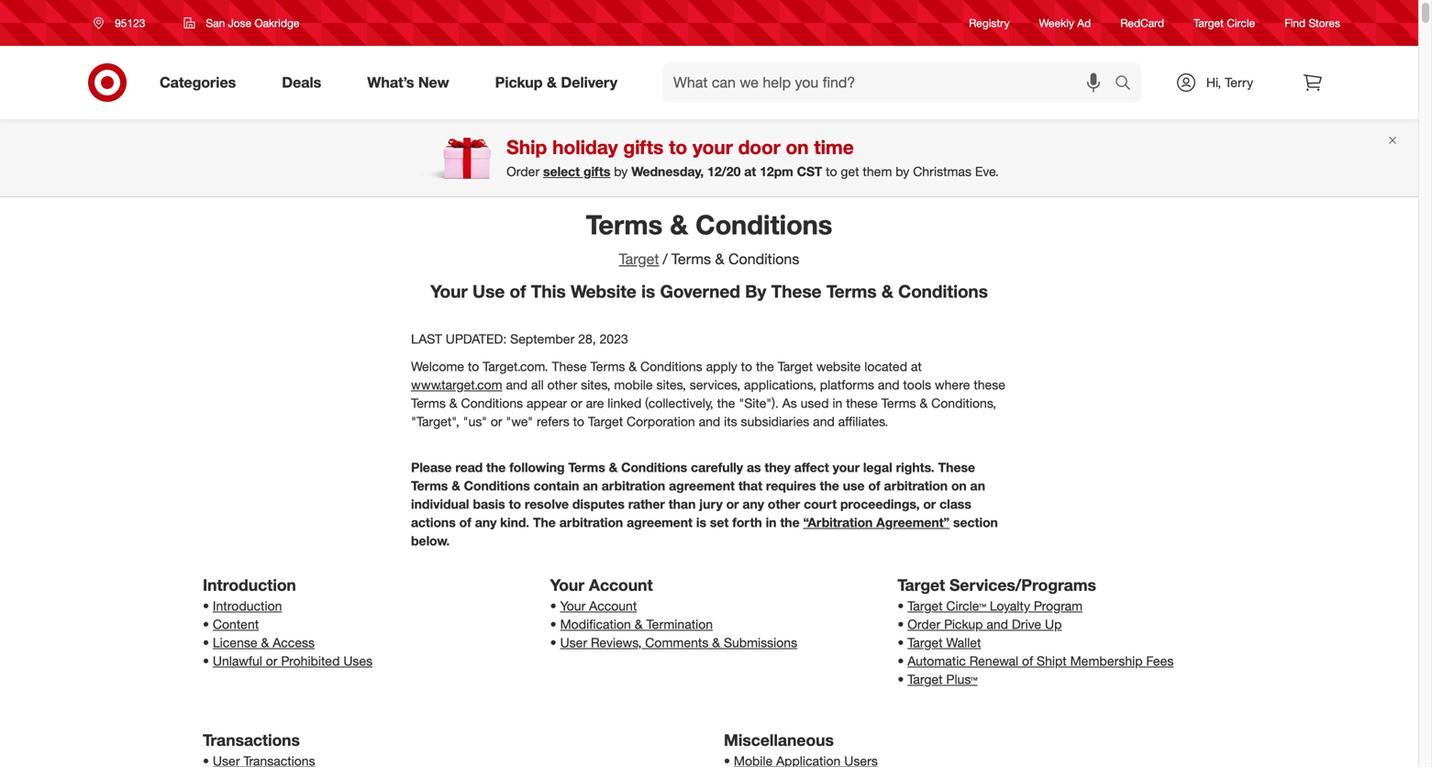 Task type: describe. For each thing, give the bounding box(es) containing it.
individual
[[411, 496, 470, 512]]

of inside target services/programs • target circle™ loyalty program • order pickup and drive up • target wallet • automatic renewal of shipt membership fees • target plus™
[[1023, 653, 1034, 669]]

pickup inside pickup & delivery "link"
[[495, 74, 543, 91]]

find stores
[[1285, 16, 1341, 30]]

target services/programs • target circle™ loyalty program • order pickup and drive up • target wallet • automatic renewal of shipt membership fees • target plus™
[[898, 576, 1174, 688]]

95123 button
[[82, 6, 165, 39]]

on inside ship holiday gifts to your door on time order select gifts by wednesday, 12/20 at 12pm cst to get them by christmas eve.
[[786, 135, 809, 159]]

pickup & delivery
[[495, 74, 618, 91]]

last
[[411, 331, 442, 347]]

0 vertical spatial account
[[589, 576, 653, 595]]

section
[[954, 515, 999, 531]]

terry
[[1226, 74, 1254, 90]]

what's
[[367, 74, 414, 91]]

2 by from the left
[[896, 164, 910, 180]]

forth
[[733, 515, 763, 531]]

& inside "link"
[[547, 74, 557, 91]]

on inside please read the following terms & conditions carefully as they affect your legal rights. these terms & conditions contain an arbitration agreement that requires the use of arbitration on an individual basis to resolve disputes rather than jury or any other court proceedings, or class actions of any kind. the arbitration agreement is set forth in the
[[952, 478, 967, 494]]

1 vertical spatial account
[[589, 598, 637, 614]]

unlawful or prohibited uses link
[[213, 653, 373, 669]]

other inside please read the following terms & conditions carefully as they affect your legal rights. these terms & conditions contain an arbitration agreement that requires the use of arbitration on an individual basis to resolve disputes rather than jury or any other court proceedings, or class actions of any kind. the arbitration agreement is set forth in the
[[768, 496, 801, 512]]

& inside welcome to target.com. these terms & conditions apply to the target website located at www.target.com
[[629, 359, 637, 375]]

apply
[[706, 359, 738, 375]]

www.target.com link
[[411, 377, 503, 393]]

of down "legal"
[[869, 478, 881, 494]]

"site").
[[739, 395, 779, 411]]

other inside and all other sites, mobile sites, services, applications, platforms and tools where these terms & conditions appear or are linked (collectively, the "site"). as used in these terms & conditions, "target", "us" or "we" refers to target corporation and its subsidiaries and affiliates.
[[548, 377, 578, 393]]

website
[[817, 359, 861, 375]]

to up wednesday,
[[669, 135, 688, 159]]

target inside terms & conditions target / terms & conditions
[[619, 250, 659, 268]]

"target",
[[411, 414, 460, 430]]

& right comments
[[713, 635, 721, 651]]

& up "located"
[[882, 281, 894, 302]]

transactions
[[203, 731, 300, 750]]

your use of this website is governed by these terms & conditions
[[431, 281, 989, 302]]

is inside please read the following terms & conditions carefully as they affect your legal rights. these terms & conditions contain an arbitration agreement that requires the use of arbitration on an individual basis to resolve disputes rather than jury or any other court proceedings, or class actions of any kind. the arbitration agreement is set forth in the
[[697, 515, 707, 531]]

search
[[1107, 75, 1151, 93]]

& down www.target.com
[[450, 395, 458, 411]]

2023
[[600, 331, 628, 347]]

wednesday,
[[632, 164, 704, 180]]

welcome to target.com. these terms & conditions apply to the target website located at www.target.com
[[411, 359, 922, 393]]

0 vertical spatial agreement
[[669, 478, 735, 494]]

0 vertical spatial any
[[743, 496, 765, 512]]

and inside target services/programs • target circle™ loyalty program • order pickup and drive up • target wallet • automatic renewal of shipt membership fees • target plus™
[[987, 616, 1009, 632]]

terms right /
[[672, 250, 711, 268]]

redcard link
[[1121, 15, 1165, 31]]

section below.
[[411, 515, 999, 549]]

your account link
[[560, 598, 637, 614]]

comments
[[646, 635, 709, 651]]

What can we help you find? suggestions appear below search field
[[663, 62, 1120, 103]]

or up agreement" on the bottom right of the page
[[924, 496, 937, 512]]

"us"
[[463, 414, 487, 430]]

loyalty
[[990, 598, 1031, 614]]

conditions inside and all other sites, mobile sites, services, applications, platforms and tools where these terms & conditions appear or are linked (collectively, the "site"). as used in these terms & conditions, "target", "us" or "we" refers to target corporation and its subsidiaries and affiliates.
[[461, 395, 523, 411]]

tools
[[904, 377, 932, 393]]

1 an from the left
[[583, 478, 598, 494]]

terms up target link
[[586, 208, 663, 241]]

2 sites, from the left
[[657, 377, 686, 393]]

to inside and all other sites, mobile sites, services, applications, platforms and tools where these terms & conditions appear or are linked (collectively, the "site"). as used in these terms & conditions, "target", "us" or "we" refers to target corporation and its subsidiaries and affiliates.
[[573, 414, 585, 430]]

at inside ship holiday gifts to your door on time order select gifts by wednesday, 12/20 at 12pm cst to get them by christmas eve.
[[745, 164, 757, 180]]

28,
[[578, 331, 596, 347]]

its
[[724, 414, 738, 430]]

as
[[747, 459, 761, 476]]

arbitration up rather
[[602, 478, 666, 494]]

pickup inside target services/programs • target circle™ loyalty program • order pickup and drive up • target wallet • automatic renewal of shipt membership fees • target plus™
[[945, 616, 984, 632]]

2 an from the left
[[971, 478, 986, 494]]

order for ship
[[507, 164, 540, 180]]

0 horizontal spatial these
[[847, 395, 878, 411]]

pickup & delivery link
[[480, 62, 641, 103]]

1 sites, from the left
[[581, 377, 611, 393]]

& up disputes
[[609, 459, 618, 476]]

contain
[[534, 478, 580, 494]]

arbitration down rights.
[[885, 478, 948, 494]]

1 vertical spatial introduction
[[213, 598, 282, 614]]

services/programs
[[950, 576, 1097, 595]]

0 horizontal spatial any
[[475, 515, 497, 531]]

san jose oakridge button
[[172, 6, 312, 39]]

to right apply
[[741, 359, 753, 375]]

0 horizontal spatial is
[[642, 281, 656, 302]]

1 horizontal spatial these
[[772, 281, 822, 302]]

find stores link
[[1285, 15, 1341, 31]]

0 vertical spatial introduction
[[203, 576, 296, 595]]

all
[[531, 377, 544, 393]]

time
[[814, 135, 854, 159]]

1 by from the left
[[614, 164, 628, 180]]

target inside welcome to target.com. these terms & conditions apply to the target website located at www.target.com
[[778, 359, 813, 375]]

disputes
[[573, 496, 625, 512]]

ship holiday gifts to your door on time order select gifts by wednesday, 12/20 at 12pm cst to get them by christmas eve.
[[507, 135, 1000, 180]]

and all other sites, mobile sites, services, applications, platforms and tools where these terms & conditions appear or are linked (collectively, the "site"). as used in these terms & conditions, "target", "us" or "we" refers to target corporation and its subsidiaries and affiliates.
[[411, 377, 1006, 430]]

conditions,
[[932, 395, 997, 411]]

services,
[[690, 377, 741, 393]]

new
[[418, 74, 449, 91]]

target circle link
[[1194, 15, 1256, 31]]

target up automatic
[[908, 635, 943, 651]]

your for your account • your account • modification & termination • user reviews, comments & submissions
[[550, 576, 585, 595]]

ad
[[1078, 16, 1092, 30]]

at inside welcome to target.com. these terms & conditions apply to the target website located at www.target.com
[[911, 359, 922, 375]]

introduction link
[[213, 598, 282, 614]]

find
[[1285, 16, 1306, 30]]

modification
[[560, 616, 631, 632]]

target circle™ loyalty program link
[[908, 598, 1083, 614]]

class
[[940, 496, 972, 512]]

terms down tools
[[882, 395, 917, 411]]

they
[[765, 459, 791, 476]]

access
[[273, 635, 315, 651]]

"arbitration agreement"
[[804, 515, 950, 531]]

order pickup and drive up link
[[908, 616, 1062, 632]]

jose
[[228, 16, 252, 30]]

christmas
[[914, 164, 972, 180]]

conditions inside welcome to target.com. these terms & conditions apply to the target website located at www.target.com
[[641, 359, 703, 375]]

"arbitration agreement" link
[[804, 515, 950, 531]]

please read the following terms & conditions carefully as they affect your legal rights. these terms & conditions contain an arbitration agreement that requires the use of arbitration on an individual basis to resolve disputes rather than jury or any other court proceedings, or class actions of any kind. the arbitration agreement is set forth in the
[[411, 459, 986, 531]]

2 vertical spatial your
[[560, 598, 586, 614]]

or inside introduction • introduction • content • license & access • unlawful or prohibited uses
[[266, 653, 278, 669]]

and left its
[[699, 414, 721, 430]]

terms up contain
[[569, 459, 606, 476]]

that
[[739, 478, 763, 494]]

in inside and all other sites, mobile sites, services, applications, platforms and tools where these terms & conditions appear or are linked (collectively, the "site"). as used in these terms & conditions, "target", "us" or "we" refers to target corporation and its subsidiaries and affiliates.
[[833, 395, 843, 411]]

corporation
[[627, 414, 696, 430]]

terms inside welcome to target.com. these terms & conditions apply to the target website located at www.target.com
[[591, 359, 626, 375]]

unlawful
[[213, 653, 262, 669]]

and down target.com.
[[506, 377, 528, 393]]

legal
[[864, 459, 893, 476]]

these inside welcome to target.com. these terms & conditions apply to the target website located at www.target.com
[[552, 359, 587, 375]]

set
[[710, 515, 729, 531]]

and down used
[[813, 414, 835, 430]]

drive
[[1012, 616, 1042, 632]]

arbitration down disputes
[[560, 515, 624, 531]]

and down "located"
[[878, 377, 900, 393]]

what's new link
[[352, 62, 472, 103]]

automatic
[[908, 653, 966, 669]]

12pm
[[760, 164, 794, 180]]

refers
[[537, 414, 570, 430]]

or right the jury
[[727, 496, 739, 512]]

target inside and all other sites, mobile sites, services, applications, platforms and tools where these terms & conditions appear or are linked (collectively, the "site"). as used in these terms & conditions, "target", "us" or "we" refers to target corporation and its subsidiaries and affiliates.
[[588, 414, 623, 430]]

used
[[801, 395, 829, 411]]

san
[[206, 16, 225, 30]]

order for target
[[908, 616, 941, 632]]

0 vertical spatial gifts
[[624, 135, 664, 159]]



Task type: locate. For each thing, give the bounding box(es) containing it.
1 vertical spatial these
[[552, 359, 587, 375]]

ship
[[507, 135, 547, 159]]

0 horizontal spatial an
[[583, 478, 598, 494]]

following
[[510, 459, 565, 476]]

automatic renewal of shipt membership fees link
[[908, 653, 1174, 669]]

to inside please read the following terms & conditions carefully as they affect your legal rights. these terms & conditions contain an arbitration agreement that requires the use of arbitration on an individual basis to resolve disputes rather than jury or any other court proceedings, or class actions of any kind. the arbitration agreement is set forth in the
[[509, 496, 521, 512]]

the
[[756, 359, 775, 375], [717, 395, 736, 411], [487, 459, 506, 476], [820, 478, 840, 494], [781, 515, 800, 531]]

governed
[[660, 281, 741, 302]]

0 vertical spatial these
[[772, 281, 822, 302]]

0 horizontal spatial pickup
[[495, 74, 543, 91]]

0 vertical spatial is
[[642, 281, 656, 302]]

on up class
[[952, 478, 967, 494]]

or left are on the bottom of the page
[[571, 395, 583, 411]]

pickup up the wallet
[[945, 616, 984, 632]]

these down 28,
[[552, 359, 587, 375]]

any
[[743, 496, 765, 512], [475, 515, 497, 531]]

account up 'your account' link
[[589, 576, 653, 595]]

1 vertical spatial is
[[697, 515, 707, 531]]

and
[[506, 377, 528, 393], [878, 377, 900, 393], [699, 414, 721, 430], [813, 414, 835, 430], [987, 616, 1009, 632]]

0 vertical spatial these
[[974, 377, 1006, 393]]

to right refers
[[573, 414, 585, 430]]

0 horizontal spatial your
[[693, 135, 733, 159]]

license
[[213, 635, 258, 651]]

holiday
[[553, 135, 618, 159]]

deals
[[282, 74, 322, 91]]

court
[[804, 496, 837, 512]]

proceedings,
[[841, 496, 920, 512]]

content
[[213, 616, 259, 632]]

0 horizontal spatial sites,
[[581, 377, 611, 393]]

is down target link
[[642, 281, 656, 302]]

"we"
[[506, 414, 533, 430]]

user
[[560, 635, 588, 651]]

by
[[746, 281, 767, 302]]

0 vertical spatial on
[[786, 135, 809, 159]]

target left "circle"
[[1194, 16, 1224, 30]]

1 vertical spatial your
[[550, 576, 585, 595]]

1 vertical spatial other
[[768, 496, 801, 512]]

below.
[[411, 533, 450, 549]]

weekly ad
[[1040, 16, 1092, 30]]

"arbitration
[[804, 515, 873, 531]]

program
[[1034, 598, 1083, 614]]

agreement up the jury
[[669, 478, 735, 494]]

order inside target services/programs • target circle™ loyalty program • order pickup and drive up • target wallet • automatic renewal of shipt membership fees • target plus™
[[908, 616, 941, 632]]

(collectively,
[[645, 395, 714, 411]]

these
[[974, 377, 1006, 393], [847, 395, 878, 411]]

registry
[[969, 16, 1010, 30]]

0 horizontal spatial at
[[745, 164, 757, 180]]

linked
[[608, 395, 642, 411]]

order up the target wallet link
[[908, 616, 941, 632]]

terms down 2023
[[591, 359, 626, 375]]

these inside please read the following terms & conditions carefully as they affect your legal rights. these terms & conditions contain an arbitration agreement that requires the use of arbitration on an individual basis to resolve disputes rather than jury or any other court proceedings, or class actions of any kind. the arbitration agreement is set forth in the
[[939, 459, 976, 476]]

terms & conditions target / terms & conditions
[[586, 208, 833, 268]]

rights.
[[896, 459, 935, 476]]

or right ""us""
[[491, 414, 503, 430]]

target up "applications,"
[[778, 359, 813, 375]]

0 vertical spatial other
[[548, 377, 578, 393]]

1 vertical spatial in
[[766, 515, 777, 531]]

redcard
[[1121, 16, 1165, 30]]

0 vertical spatial your
[[431, 281, 468, 302]]

arbitration
[[602, 478, 666, 494], [885, 478, 948, 494], [560, 515, 624, 531]]

to up kind.
[[509, 496, 521, 512]]

terms up "target",
[[411, 395, 446, 411]]

the up its
[[717, 395, 736, 411]]

pickup up ship
[[495, 74, 543, 91]]

your inside ship holiday gifts to your door on time order select gifts by wednesday, 12/20 at 12pm cst to get them by christmas eve.
[[693, 135, 733, 159]]

search button
[[1107, 62, 1151, 106]]

1 horizontal spatial other
[[768, 496, 801, 512]]

introduction
[[203, 576, 296, 595], [213, 598, 282, 614]]

please
[[411, 459, 452, 476]]

0 vertical spatial pickup
[[495, 74, 543, 91]]

resolve
[[525, 496, 569, 512]]

located
[[865, 359, 908, 375]]

1 horizontal spatial sites,
[[657, 377, 686, 393]]

terms down please at the bottom of page
[[411, 478, 448, 494]]

the up "applications,"
[[756, 359, 775, 375]]

in right forth
[[766, 515, 777, 531]]

of right use
[[510, 281, 526, 302]]

target left /
[[619, 250, 659, 268]]

these up class
[[939, 459, 976, 476]]

your inside please read the following terms & conditions carefully as they affect your legal rights. these terms & conditions contain an arbitration agreement that requires the use of arbitration on an individual basis to resolve disputes rather than jury or any other court proceedings, or class actions of any kind. the arbitration agreement is set forth in the
[[833, 459, 860, 476]]

is left set
[[697, 515, 707, 531]]

agreement down rather
[[627, 515, 693, 531]]

basis
[[473, 496, 506, 512]]

the down requires
[[781, 515, 800, 531]]

platforms
[[820, 377, 875, 393]]

up
[[1046, 616, 1062, 632]]

in inside please read the following terms & conditions carefully as they affect your legal rights. these terms & conditions contain an arbitration agreement that requires the use of arbitration on an individual basis to resolve disputes rather than jury or any other court proceedings, or class actions of any kind. the arbitration agreement is set forth in the
[[766, 515, 777, 531]]

1 horizontal spatial in
[[833, 395, 843, 411]]

to left get
[[826, 164, 838, 180]]

1 vertical spatial gifts
[[584, 164, 611, 180]]

these right by at the right top
[[772, 281, 822, 302]]

0 horizontal spatial in
[[766, 515, 777, 531]]

1 horizontal spatial any
[[743, 496, 765, 512]]

& left access
[[261, 635, 269, 651]]

order inside ship holiday gifts to your door on time order select gifts by wednesday, 12/20 at 12pm cst to get them by christmas eve.
[[507, 164, 540, 180]]

select
[[543, 164, 580, 180]]

at down door
[[745, 164, 757, 180]]

terms
[[586, 208, 663, 241], [672, 250, 711, 268], [827, 281, 877, 302], [591, 359, 626, 375], [411, 395, 446, 411], [882, 395, 917, 411], [569, 459, 606, 476], [411, 478, 448, 494]]

1 horizontal spatial is
[[697, 515, 707, 531]]

gifts up wednesday,
[[624, 135, 664, 159]]

of left shipt
[[1023, 653, 1034, 669]]

hi,
[[1207, 74, 1222, 90]]

other down requires
[[768, 496, 801, 512]]

& down wednesday,
[[670, 208, 689, 241]]

target wallet link
[[908, 635, 982, 651]]

on
[[786, 135, 809, 159], [952, 478, 967, 494]]

an up class
[[971, 478, 986, 494]]

1 horizontal spatial on
[[952, 478, 967, 494]]

applications,
[[744, 377, 817, 393]]

your up 12/20
[[693, 135, 733, 159]]

target down automatic
[[908, 671, 943, 688]]

0 horizontal spatial gifts
[[584, 164, 611, 180]]

www.target.com
[[411, 377, 503, 393]]

requires
[[766, 478, 817, 494]]

1 horizontal spatial at
[[911, 359, 922, 375]]

1 horizontal spatial order
[[908, 616, 941, 632]]

these up conditions,
[[974, 377, 1006, 393]]

0 horizontal spatial on
[[786, 135, 809, 159]]

sites, up (collectively, at the left of the page
[[657, 377, 686, 393]]

circle
[[1227, 16, 1256, 30]]

1 horizontal spatial an
[[971, 478, 986, 494]]

/
[[663, 250, 668, 268]]

your up modification
[[560, 598, 586, 614]]

1 horizontal spatial gifts
[[624, 135, 664, 159]]

1 vertical spatial order
[[908, 616, 941, 632]]

0 vertical spatial order
[[507, 164, 540, 180]]

1 vertical spatial any
[[475, 515, 497, 531]]

1 horizontal spatial pickup
[[945, 616, 984, 632]]

in down platforms
[[833, 395, 843, 411]]

affiliates.
[[839, 414, 889, 430]]

affect
[[795, 459, 830, 476]]

0 horizontal spatial by
[[614, 164, 628, 180]]

0 vertical spatial your
[[693, 135, 733, 159]]

0 horizontal spatial these
[[552, 359, 587, 375]]

submissions
[[724, 635, 798, 651]]

and down target circle™ loyalty program link
[[987, 616, 1009, 632]]

1 vertical spatial these
[[847, 395, 878, 411]]

mobile
[[615, 377, 653, 393]]

of
[[510, 281, 526, 302], [869, 478, 881, 494], [460, 515, 472, 531], [1023, 653, 1034, 669]]

modification & termination link
[[560, 616, 713, 632]]

your for your use of this website is governed by these terms & conditions
[[431, 281, 468, 302]]

introduction • introduction • content • license & access • unlawful or prohibited uses
[[203, 576, 373, 669]]

0 horizontal spatial other
[[548, 377, 578, 393]]

& down tools
[[920, 395, 928, 411]]

use
[[843, 478, 865, 494]]

order down ship
[[507, 164, 540, 180]]

by
[[614, 164, 628, 180], [896, 164, 910, 180]]

on up cst
[[786, 135, 809, 159]]

target down are on the bottom of the page
[[588, 414, 623, 430]]

the inside welcome to target.com. these terms & conditions apply to the target website located at www.target.com
[[756, 359, 775, 375]]

september
[[511, 331, 575, 347]]

& up your use of this website is governed by these terms & conditions
[[716, 250, 725, 268]]

the up "court"
[[820, 478, 840, 494]]

1 vertical spatial at
[[911, 359, 922, 375]]

terms up website
[[827, 281, 877, 302]]

0 horizontal spatial order
[[507, 164, 540, 180]]

2 horizontal spatial these
[[939, 459, 976, 476]]

deals link
[[266, 62, 344, 103]]

door
[[739, 135, 781, 159]]

introduction up introduction link at the bottom left of page
[[203, 576, 296, 595]]

this
[[531, 281, 566, 302]]

your account • your account • modification & termination • user reviews, comments & submissions
[[550, 576, 798, 651]]

by down holiday
[[614, 164, 628, 180]]

content link
[[213, 616, 259, 632]]

& left delivery
[[547, 74, 557, 91]]

reviews,
[[591, 635, 642, 651]]

0 vertical spatial in
[[833, 395, 843, 411]]

use
[[473, 281, 505, 302]]

1 vertical spatial agreement
[[627, 515, 693, 531]]

sites, up are on the bottom of the page
[[581, 377, 611, 393]]

& up reviews, in the bottom of the page
[[635, 616, 643, 632]]

introduction up content
[[213, 598, 282, 614]]

weekly ad link
[[1040, 15, 1092, 31]]

any down that at the bottom of the page
[[743, 496, 765, 512]]

any down basis
[[475, 515, 497, 531]]

1 vertical spatial your
[[833, 459, 860, 476]]

by right them
[[896, 164, 910, 180]]

your up 'your account' link
[[550, 576, 585, 595]]

weekly
[[1040, 16, 1075, 30]]

account up modification
[[589, 598, 637, 614]]

an up disputes
[[583, 478, 598, 494]]

welcome
[[411, 359, 465, 375]]

0 vertical spatial at
[[745, 164, 757, 180]]

1 vertical spatial pickup
[[945, 616, 984, 632]]

95123
[[115, 16, 145, 30]]

2 vertical spatial these
[[939, 459, 976, 476]]

miscellaneous
[[724, 731, 834, 750]]

& up mobile
[[629, 359, 637, 375]]

actions
[[411, 515, 456, 531]]

account
[[589, 576, 653, 595], [589, 598, 637, 614]]

& inside introduction • introduction • content • license & access • unlawful or prohibited uses
[[261, 635, 269, 651]]

your up use
[[833, 459, 860, 476]]

your left use
[[431, 281, 468, 302]]

at up tools
[[911, 359, 922, 375]]

target up the target wallet link
[[898, 576, 946, 595]]

the right read on the bottom left of page
[[487, 459, 506, 476]]

cst
[[797, 164, 823, 180]]

target left circle™
[[908, 598, 943, 614]]

these up affiliates.
[[847, 395, 878, 411]]

the inside and all other sites, mobile sites, services, applications, platforms and tools where these terms & conditions appear or are linked (collectively, the "site"). as used in these terms & conditions, "target", "us" or "we" refers to target corporation and its subsidiaries and affiliates.
[[717, 395, 736, 411]]

of down "individual"
[[460, 515, 472, 531]]

other up appear
[[548, 377, 578, 393]]

get
[[841, 164, 860, 180]]

updated:
[[446, 331, 507, 347]]

an
[[583, 478, 598, 494], [971, 478, 986, 494]]

stores
[[1309, 16, 1341, 30]]

termination
[[647, 616, 713, 632]]

what's new
[[367, 74, 449, 91]]

1 horizontal spatial your
[[833, 459, 860, 476]]

agreement
[[669, 478, 735, 494], [627, 515, 693, 531]]

& down read on the bottom left of page
[[452, 478, 461, 494]]

license & access link
[[213, 635, 315, 651]]

target.com.
[[483, 359, 549, 375]]

1 horizontal spatial these
[[974, 377, 1006, 393]]

gifts down holiday
[[584, 164, 611, 180]]

1 vertical spatial on
[[952, 478, 967, 494]]

eve.
[[976, 164, 1000, 180]]

to up www.target.com
[[468, 359, 479, 375]]

1 horizontal spatial by
[[896, 164, 910, 180]]

or down license & access link
[[266, 653, 278, 669]]



Task type: vqa. For each thing, say whether or not it's contained in the screenshot.
1st the )
no



